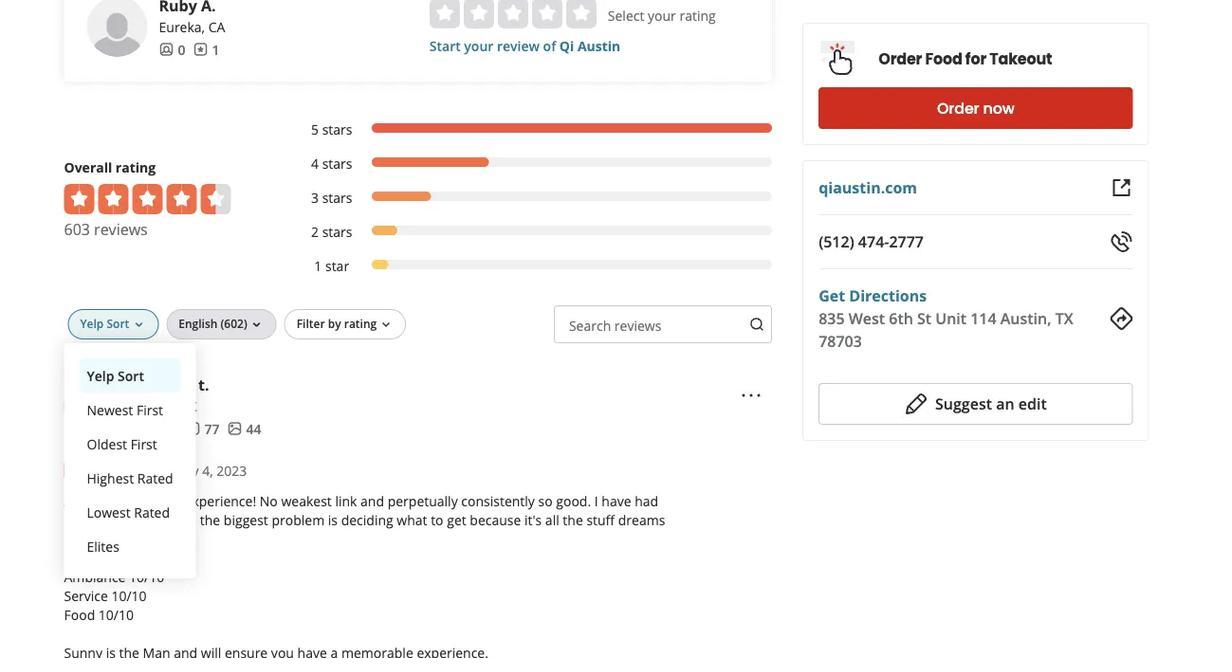 Task type: describe. For each thing, give the bounding box(es) containing it.
problem
[[272, 511, 325, 529]]

suggest an edit
[[936, 394, 1047, 414]]

eureka,
[[159, 17, 205, 35]]

unit
[[936, 308, 967, 329]]

of.
[[127, 530, 143, 548]]

mallory t. austin, tx
[[136, 375, 209, 415]]

eureka, ca
[[159, 17, 225, 35]]

tx inside get directions 835 west 6th st unit 114 austin, tx 78703
[[1056, 308, 1074, 329]]

24 phone v2 image
[[1111, 231, 1133, 253]]

nov
[[174, 462, 199, 480]]

4.5 star rating image
[[64, 184, 231, 214]]

16 chevron down v2 image for english (602)
[[249, 318, 264, 333]]

review
[[497, 36, 540, 54]]

select
[[608, 6, 645, 24]]

2023
[[217, 462, 247, 480]]

1 the from the left
[[110, 511, 130, 529]]

reviews for search reviews
[[615, 316, 662, 334]]

85%
[[64, 511, 90, 529]]

24 pencil v2 image
[[905, 393, 928, 416]]

yelp sort button
[[68, 309, 159, 340]]

rating element
[[430, 0, 597, 28]]

3
[[311, 188, 319, 206]]

highest rated button
[[79, 461, 181, 495]]

an for always
[[110, 492, 126, 510]]

experience!
[[185, 492, 256, 510]]

by
[[328, 316, 341, 332]]

deciding
[[341, 511, 394, 529]]

so
[[539, 492, 553, 510]]

get directions 835 west 6th st unit 114 austin, tx 78703
[[819, 286, 1074, 352]]

get
[[819, 286, 846, 306]]

order for order food for takeout
[[879, 48, 923, 70]]

menu
[[133, 511, 169, 529]]

0 vertical spatial 10/10
[[129, 568, 164, 586]]

austin, inside mallory t. austin, tx
[[136, 397, 179, 415]]

perpetually
[[388, 492, 458, 510]]

start your review of qi austin
[[430, 36, 621, 54]]

2
[[311, 222, 319, 240]]

5 stars
[[311, 120, 352, 138]]

filter reviews by 1 star rating element
[[292, 256, 773, 275]]

english (602)
[[179, 316, 247, 332]]

because
[[470, 511, 521, 529]]

first for oldest first
[[131, 435, 157, 453]]

474-
[[859, 232, 890, 252]]

603 reviews
[[64, 219, 148, 239]]

stars for 5 stars
[[322, 120, 352, 138]]

elites button
[[79, 529, 181, 564]]

newest first
[[87, 401, 163, 419]]

photos element
[[227, 419, 261, 438]]

1 star
[[314, 257, 349, 275]]

your for start
[[464, 36, 494, 54]]

oldest first button
[[79, 427, 181, 461]]

start
[[430, 36, 461, 54]]

reviews element for eureka, ca
[[193, 40, 220, 59]]

16 review v2 image for 1
[[193, 42, 208, 57]]

0 vertical spatial food
[[926, 48, 963, 70]]

qiaustin.com link
[[819, 177, 918, 198]]

ca
[[208, 17, 225, 35]]

english
[[179, 316, 218, 332]]

77
[[204, 420, 220, 438]]

menu image
[[740, 384, 763, 407]]

4,
[[202, 462, 213, 480]]

rating for select your rating
[[680, 6, 716, 24]]

1 horizontal spatial and
[[361, 492, 384, 510]]

suggest an edit button
[[819, 383, 1133, 425]]

stars for 3 stars
[[322, 188, 352, 206]]

service
[[64, 587, 108, 605]]

search
[[569, 316, 611, 334]]

for
[[966, 48, 987, 70]]

0 horizontal spatial rating
[[116, 158, 156, 176]]

ambiance 10/10 service 10/10 food 10/10
[[64, 568, 164, 624]]

reviews for 603 reviews
[[94, 219, 148, 239]]

325
[[155, 420, 178, 438]]

suggest
[[936, 394, 993, 414]]

44
[[246, 420, 261, 438]]

yelp sort for yelp sort dropdown button
[[80, 316, 129, 332]]

(602)
[[221, 316, 247, 332]]

qi
[[560, 36, 574, 54]]

mallory t. link
[[136, 375, 209, 395]]

select your rating
[[608, 6, 716, 24]]

order food for takeout
[[879, 48, 1053, 70]]

0
[[178, 40, 186, 58]]

get
[[447, 511, 467, 529]]

16 review v2 image for 77
[[185, 421, 201, 437]]

mallory
[[136, 375, 194, 395]]

friends element
[[159, 40, 186, 59]]

3 the from the left
[[563, 511, 583, 529]]

amazing
[[129, 492, 181, 510]]

of inside always an amazing experience! no weakest link and perpetually consistently so good. i have had 85% of the menu and the biggest problem is deciding what to get because it's all the stuff dreams are made of.
[[94, 511, 106, 529]]

no
[[260, 492, 278, 510]]

always
[[64, 492, 107, 510]]

now
[[984, 98, 1015, 119]]

always an amazing experience! no weakest link and perpetually consistently so good. i have had 85% of the menu and the biggest problem is deciding what to get because it's all the stuff dreams are made of.
[[64, 492, 666, 548]]

reviews element for austin, tx
[[185, 419, 220, 438]]

overall
[[64, 158, 112, 176]]

16 chevron down v2 image for yelp sort
[[131, 318, 146, 333]]

order now link
[[819, 87, 1133, 129]]

5
[[311, 120, 319, 138]]

highest rated
[[87, 469, 173, 487]]



Task type: vqa. For each thing, say whether or not it's contained in the screenshot.
THE FRESH
no



Task type: locate. For each thing, give the bounding box(es) containing it.
stars for 4 stars
[[322, 154, 352, 172]]

yelp inside dropdown button
[[80, 316, 104, 332]]

  text field
[[554, 305, 773, 343]]

sort up newest first 'button'
[[118, 367, 144, 385]]

sort for yelp sort dropdown button
[[107, 316, 129, 332]]

3 stars from the top
[[322, 188, 352, 206]]

10/10 down elites button
[[129, 568, 164, 586]]

is
[[328, 511, 338, 529]]

the down good.
[[563, 511, 583, 529]]

0 vertical spatial rating
[[680, 6, 716, 24]]

1 vertical spatial order
[[937, 98, 980, 119]]

consistently
[[461, 492, 535, 510]]

2 stars from the top
[[322, 154, 352, 172]]

1 vertical spatial and
[[173, 511, 197, 529]]

0 horizontal spatial food
[[64, 606, 95, 624]]

yelp sort button
[[79, 359, 181, 393]]

highest
[[87, 469, 134, 487]]

stars right 4
[[322, 154, 352, 172]]

0 horizontal spatial austin,
[[136, 397, 179, 415]]

an inside always an amazing experience! no weakest link and perpetually consistently so good. i have had 85% of the menu and the biggest problem is deciding what to get because it's all the stuff dreams are made of.
[[110, 492, 126, 510]]

biggest
[[224, 511, 268, 529]]

the down experience!
[[200, 511, 220, 529]]

dreams
[[618, 511, 666, 529]]

order
[[879, 48, 923, 70], [937, 98, 980, 119]]

None radio
[[532, 0, 563, 28], [566, 0, 597, 28], [532, 0, 563, 28], [566, 0, 597, 28]]

stars right 5
[[322, 120, 352, 138]]

(512)
[[819, 232, 855, 252]]

16 photos v2 image
[[227, 421, 242, 437]]

1 down 'ca'
[[212, 40, 220, 58]]

1 left star
[[314, 257, 322, 275]]

star
[[325, 257, 349, 275]]

takeout
[[990, 48, 1053, 70]]

2 horizontal spatial rating
[[680, 6, 716, 24]]

2 16 chevron down v2 image from the left
[[249, 318, 264, 333]]

filter
[[297, 316, 325, 332]]

1 stars from the top
[[322, 120, 352, 138]]

1 vertical spatial an
[[110, 492, 126, 510]]

1 horizontal spatial your
[[648, 6, 676, 24]]

1 vertical spatial reviews element
[[185, 419, 220, 438]]

stars inside "element"
[[322, 120, 352, 138]]

photo of mallory t. image
[[64, 376, 125, 436]]

2 horizontal spatial the
[[563, 511, 583, 529]]

order left for
[[879, 48, 923, 70]]

1 horizontal spatial tx
[[1056, 308, 1074, 329]]

3 16 chevron down v2 image from the left
[[379, 318, 394, 333]]

10/10 down service
[[99, 606, 134, 624]]

rated up amazing
[[137, 469, 173, 487]]

stars right 2
[[322, 222, 352, 240]]

0 vertical spatial first
[[137, 401, 163, 419]]

1 vertical spatial 10/10
[[111, 587, 147, 605]]

rating right 'select'
[[680, 6, 716, 24]]

rated up of. on the bottom left of page
[[134, 503, 170, 521]]

of
[[543, 36, 556, 54], [94, 511, 106, 529]]

are
[[64, 530, 84, 548]]

tx down mallory t. link
[[182, 397, 197, 415]]

yelp up yelp sort button
[[80, 316, 104, 332]]

first up 325
[[137, 401, 163, 419]]

1 horizontal spatial 1
[[314, 257, 322, 275]]

yelp sort
[[80, 316, 129, 332], [87, 367, 144, 385]]

24 directions v2 image
[[1111, 307, 1133, 330]]

0 vertical spatial order
[[879, 48, 923, 70]]

an left edit
[[997, 394, 1015, 414]]

newest first button
[[79, 393, 181, 427]]

16 review v2 image right 0
[[193, 42, 208, 57]]

rated inside button
[[137, 469, 173, 487]]

reviews element left 16 photos v2
[[185, 419, 220, 438]]

1 vertical spatial reviews
[[615, 316, 662, 334]]

rating right by
[[344, 316, 377, 332]]

0 vertical spatial and
[[361, 492, 384, 510]]

rating up "4.5 star rating" image
[[116, 158, 156, 176]]

0 vertical spatial tx
[[1056, 308, 1074, 329]]

1 horizontal spatial rating
[[344, 316, 377, 332]]

0 horizontal spatial reviews
[[94, 219, 148, 239]]

4 stars from the top
[[322, 222, 352, 240]]

of left qi
[[543, 36, 556, 54]]

weakest
[[281, 492, 332, 510]]

first up highest rated button on the bottom left of the page
[[131, 435, 157, 453]]

1 horizontal spatial order
[[937, 98, 980, 119]]

filter by rating
[[297, 316, 377, 332]]

your right start
[[464, 36, 494, 54]]

qiaustin.com
[[819, 177, 918, 198]]

0 horizontal spatial of
[[94, 511, 106, 529]]

reviews element right 0
[[193, 40, 220, 59]]

had
[[635, 492, 659, 510]]

filter reviews by 3 stars rating element
[[292, 188, 773, 207]]

1 for 1
[[212, 40, 220, 58]]

stars right 3
[[322, 188, 352, 206]]

what
[[397, 511, 428, 529]]

austin
[[578, 36, 621, 54]]

1 vertical spatial 1
[[314, 257, 322, 275]]

rating inside filter by rating popup button
[[344, 316, 377, 332]]

2 the from the left
[[200, 511, 220, 529]]

1 vertical spatial austin,
[[136, 397, 179, 415]]

2 vertical spatial rating
[[344, 316, 377, 332]]

tx inside mallory t. austin, tx
[[182, 397, 197, 415]]

good.
[[556, 492, 591, 510]]

0 vertical spatial an
[[997, 394, 1015, 414]]

austin, inside get directions 835 west 6th st unit 114 austin, tx 78703
[[1001, 308, 1052, 329]]

1 horizontal spatial the
[[200, 511, 220, 529]]

1
[[212, 40, 220, 58], [314, 257, 322, 275]]

yelp up newest
[[87, 367, 114, 385]]

sort
[[107, 316, 129, 332], [118, 367, 144, 385]]

114
[[971, 308, 997, 329]]

and up deciding
[[361, 492, 384, 510]]

search reviews
[[569, 316, 662, 334]]

10/10 down ambiance
[[111, 587, 147, 605]]

1 horizontal spatial austin,
[[1001, 308, 1052, 329]]

oldest
[[87, 435, 127, 453]]

order left now
[[937, 98, 980, 119]]

filter by rating button
[[284, 309, 406, 340]]

yelp sort inside dropdown button
[[80, 316, 129, 332]]

0 vertical spatial yelp
[[80, 316, 104, 332]]

your right 'select'
[[648, 6, 676, 24]]

16 review v2 image left 77
[[185, 421, 201, 437]]

have
[[602, 492, 632, 510]]

austin, down mallory
[[136, 397, 179, 415]]

yelp inside button
[[87, 367, 114, 385]]

0 vertical spatial 16 review v2 image
[[193, 42, 208, 57]]

None radio
[[430, 0, 460, 28], [464, 0, 494, 28], [498, 0, 528, 28], [430, 0, 460, 28], [464, 0, 494, 28], [498, 0, 528, 28]]

1 inside 'element'
[[314, 257, 322, 275]]

0 vertical spatial rated
[[137, 469, 173, 487]]

1 inside reviews element
[[212, 40, 220, 58]]

an for suggest
[[997, 394, 1015, 414]]

16 chevron down v2 image inside yelp sort dropdown button
[[131, 318, 146, 333]]

835
[[819, 308, 845, 329]]

4 stars
[[311, 154, 352, 172]]

tx left the 24 directions v2 image
[[1056, 308, 1074, 329]]

food inside ambiance 10/10 service 10/10 food 10/10
[[64, 606, 95, 624]]

your
[[648, 6, 676, 24], [464, 36, 494, 54]]

sort for yelp sort button
[[118, 367, 144, 385]]

reviews down "4.5 star rating" image
[[94, 219, 148, 239]]

austin, right 114
[[1001, 308, 1052, 329]]

elites
[[87, 537, 119, 555]]

directions
[[850, 286, 927, 306]]

1 horizontal spatial reviews
[[615, 316, 662, 334]]

the up 'made'
[[110, 511, 130, 529]]

1 vertical spatial rating
[[116, 158, 156, 176]]

5 star rating image
[[64, 461, 167, 480]]

1 vertical spatial first
[[131, 435, 157, 453]]

reviews element containing 1
[[193, 40, 220, 59]]

1 horizontal spatial food
[[926, 48, 963, 70]]

0 vertical spatial of
[[543, 36, 556, 54]]

2777
[[890, 232, 924, 252]]

lowest rated button
[[79, 495, 181, 529]]

1 vertical spatial tx
[[182, 397, 197, 415]]

yelp sort for yelp sort button
[[87, 367, 144, 385]]

1 horizontal spatial 16 chevron down v2 image
[[249, 318, 264, 333]]

yelp sort inside button
[[87, 367, 144, 385]]

and right the menu on the bottom of page
[[173, 511, 197, 529]]

get directions link
[[819, 286, 927, 306]]

1 horizontal spatial an
[[997, 394, 1015, 414]]

1 vertical spatial of
[[94, 511, 106, 529]]

16 chevron down v2 image inside filter by rating popup button
[[379, 318, 394, 333]]

0 horizontal spatial 1
[[212, 40, 220, 58]]

sort inside dropdown button
[[107, 316, 129, 332]]

0 horizontal spatial and
[[173, 511, 197, 529]]

st
[[918, 308, 932, 329]]

16 friends v2 image
[[159, 42, 174, 57]]

an inside button
[[997, 394, 1015, 414]]

0 vertical spatial your
[[648, 6, 676, 24]]

lowest
[[87, 503, 131, 521]]

reviews element
[[193, 40, 220, 59], [185, 419, 220, 438]]

0 vertical spatial yelp sort
[[80, 316, 129, 332]]

it's
[[525, 511, 542, 529]]

0 vertical spatial sort
[[107, 316, 129, 332]]

3 stars
[[311, 188, 352, 206]]

rated inside button
[[134, 503, 170, 521]]

rated for highest rated
[[137, 469, 173, 487]]

1 vertical spatial food
[[64, 606, 95, 624]]

search image
[[750, 317, 765, 332]]

stars
[[322, 120, 352, 138], [322, 154, 352, 172], [322, 188, 352, 206], [322, 222, 352, 240]]

filter reviews by 2 stars rating element
[[292, 222, 773, 241]]

an
[[997, 394, 1015, 414], [110, 492, 126, 510]]

reviews right search
[[615, 316, 662, 334]]

made
[[88, 530, 123, 548]]

16 chevron down v2 image for filter by rating
[[379, 318, 394, 333]]

all
[[545, 511, 560, 529]]

reviews
[[94, 219, 148, 239], [615, 316, 662, 334]]

lowest rated
[[87, 503, 170, 521]]

sort inside button
[[118, 367, 144, 385]]

2 vertical spatial 10/10
[[99, 606, 134, 624]]

of up 'made'
[[94, 511, 106, 529]]

4
[[311, 154, 319, 172]]

newest
[[87, 401, 133, 419]]

yelp sort up newest
[[87, 367, 144, 385]]

16 chevron down v2 image right (602)
[[249, 318, 264, 333]]

1 vertical spatial 16 review v2 image
[[185, 421, 201, 437]]

0 vertical spatial austin,
[[1001, 308, 1052, 329]]

yelp for yelp sort button
[[87, 367, 114, 385]]

order now
[[937, 98, 1015, 119]]

reviews element containing 77
[[185, 419, 220, 438]]

1 vertical spatial your
[[464, 36, 494, 54]]

1 vertical spatial yelp sort
[[87, 367, 144, 385]]

6th
[[889, 308, 914, 329]]

2 stars
[[311, 222, 352, 240]]

16 review v2 image
[[193, 42, 208, 57], [185, 421, 201, 437]]

yelp
[[80, 316, 104, 332], [87, 367, 114, 385]]

16 chevron down v2 image inside english (602) popup button
[[249, 318, 264, 333]]

tx
[[1056, 308, 1074, 329], [182, 397, 197, 415]]

i
[[595, 492, 598, 510]]

0 horizontal spatial 16 chevron down v2 image
[[131, 318, 146, 333]]

0 horizontal spatial the
[[110, 511, 130, 529]]

0 horizontal spatial tx
[[182, 397, 197, 415]]

1 horizontal spatial of
[[543, 36, 556, 54]]

first for newest first
[[137, 401, 163, 419]]

order for order now
[[937, 98, 980, 119]]

1 vertical spatial rated
[[134, 503, 170, 521]]

yelp sort up yelp sort button
[[80, 316, 129, 332]]

0 vertical spatial reviews
[[94, 219, 148, 239]]

1 for 1 star
[[314, 257, 322, 275]]

the
[[110, 511, 130, 529], [200, 511, 220, 529], [563, 511, 583, 529]]

rated for lowest rated
[[134, 503, 170, 521]]

food down service
[[64, 606, 95, 624]]

sort up yelp sort button
[[107, 316, 129, 332]]

16 chevron down v2 image
[[131, 318, 146, 333], [249, 318, 264, 333], [379, 318, 394, 333]]

0 vertical spatial reviews element
[[193, 40, 220, 59]]

0 horizontal spatial your
[[464, 36, 494, 54]]

and
[[361, 492, 384, 510], [173, 511, 197, 529]]

24 external link v2 image
[[1111, 176, 1133, 199]]

overall rating
[[64, 158, 156, 176]]

0 horizontal spatial order
[[879, 48, 923, 70]]

0 vertical spatial 1
[[212, 40, 220, 58]]

1 vertical spatial sort
[[118, 367, 144, 385]]

stuff
[[587, 511, 615, 529]]

16 chevron down v2 image right filter by rating
[[379, 318, 394, 333]]

filter reviews by 4 stars rating element
[[292, 154, 773, 173]]

(512) 474-2777
[[819, 232, 924, 252]]

16 chevron down v2 image up yelp sort button
[[131, 318, 146, 333]]

first inside 'button'
[[137, 401, 163, 419]]

first
[[137, 401, 163, 419], [131, 435, 157, 453]]

nov 4, 2023
[[174, 462, 247, 480]]

yelp for yelp sort dropdown button
[[80, 316, 104, 332]]

your for select
[[648, 6, 676, 24]]

an down highest
[[110, 492, 126, 510]]

603
[[64, 219, 90, 239]]

first inside button
[[131, 435, 157, 453]]

rating
[[680, 6, 716, 24], [116, 158, 156, 176], [344, 316, 377, 332]]

0 horizontal spatial an
[[110, 492, 126, 510]]

food left for
[[926, 48, 963, 70]]

filter reviews by 5 stars rating element
[[292, 119, 773, 138]]

1 vertical spatial yelp
[[87, 367, 114, 385]]

2 horizontal spatial 16 chevron down v2 image
[[379, 318, 394, 333]]

(no rating) image
[[430, 0, 597, 28]]

10/10
[[129, 568, 164, 586], [111, 587, 147, 605], [99, 606, 134, 624]]

photo of ruby a. image
[[87, 0, 148, 57]]

rating for filter by rating
[[344, 316, 377, 332]]

1 16 chevron down v2 image from the left
[[131, 318, 146, 333]]

stars for 2 stars
[[322, 222, 352, 240]]



